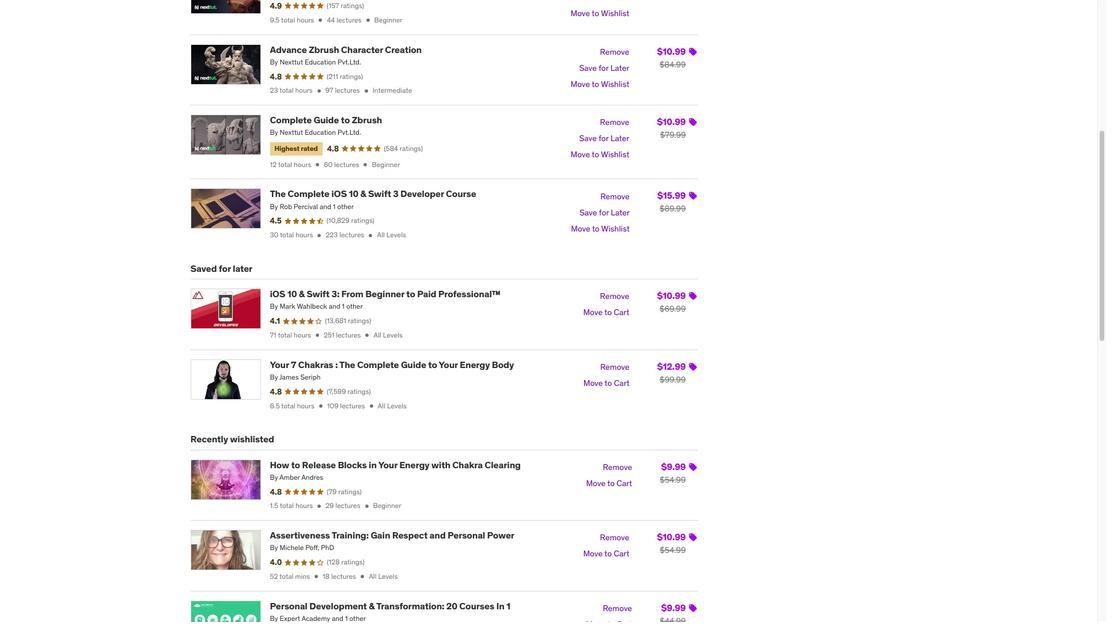 Task type: describe. For each thing, give the bounding box(es) containing it.
by inside assertiveness training: gain respect and personal power by michele poff, phd
[[270, 543, 278, 552]]

personal development & transformation: 20 courses in 1 link
[[270, 600, 510, 612]]

personal development & transformation: 20 courses in 1
[[270, 600, 510, 612]]

with
[[431, 459, 450, 470]]

all for swift
[[374, 331, 381, 339]]

complete guide to zbrush link
[[270, 114, 382, 126]]

1 inside the complete ios 10 & swift 3 developer course by rob percival and 1 other
[[333, 202, 336, 211]]

lectures for character
[[335, 86, 360, 95]]

intermediate
[[373, 86, 412, 95]]

by inside the ios 10 & swift 3: from beginner to paid professional™ by mark wahlbeck and 1 other
[[270, 302, 278, 311]]

xxsmall image for 18 lectures
[[312, 573, 320, 581]]

251
[[324, 331, 334, 339]]

(7,599 ratings)
[[327, 387, 371, 396]]

move to wishlist button for second save for later button from the bottom of the page
[[571, 147, 629, 163]]

beginner inside the ios 10 & swift 3: from beginner to paid professional™ by mark wahlbeck and 1 other
[[365, 288, 404, 300]]

by inside how to release blocks in your energy with chakra clearing by amber andres
[[270, 473, 278, 482]]

remove button for ios 10 & swift 3: from beginner to paid professional™
[[600, 289, 629, 305]]

by inside complete guide to zbrush by nexttut education pvt.ltd.
[[270, 128, 278, 137]]

xxsmall image left '29'
[[315, 502, 323, 510]]

remove move to cart for ios 10 & swift 3: from beginner to paid professional™
[[583, 291, 629, 318]]

ratings) for respect
[[341, 558, 365, 566]]

ratings) for creation
[[340, 72, 363, 80]]

coupon icon image for the complete ios 10 & swift 3 developer course
[[688, 192, 697, 201]]

$54.99 for $9.99
[[660, 474, 686, 485]]

remove save for later move to wishlist for $15.99
[[571, 191, 630, 234]]

$10.99 $54.99
[[657, 531, 686, 555]]

professional™
[[438, 288, 501, 300]]

amber
[[279, 473, 300, 482]]

$10.99 $69.99
[[657, 290, 686, 314]]

energy inside your 7 chakras : the complete guide to your energy body by james seriph
[[460, 359, 490, 370]]

xxsmall image for 44 lectures
[[364, 16, 372, 24]]

(584 ratings)
[[384, 144, 423, 153]]

save for $15.99
[[580, 207, 597, 218]]

$10.99 $84.99
[[657, 45, 686, 70]]

6.5
[[270, 401, 280, 410]]

ios inside the complete ios 10 & swift 3 developer course by rob percival and 1 other
[[331, 188, 347, 200]]

by inside the complete ios 10 & swift 3 developer course by rob percival and 1 other
[[270, 202, 278, 211]]

andres
[[301, 473, 323, 482]]

$10.99 for advance zbrush character creation
[[657, 45, 686, 57]]

education for guide
[[305, 128, 336, 137]]

60
[[324, 160, 333, 169]]

the complete ios 10 & swift 3 developer course by rob percival and 1 other
[[270, 188, 476, 211]]

from
[[341, 288, 364, 300]]

1 inside the ios 10 & swift 3: from beginner to paid professional™ by mark wahlbeck and 1 other
[[342, 302, 345, 311]]

wishlist for save for later button associated with $15.99
[[601, 223, 630, 234]]

all levels for from
[[374, 331, 403, 339]]

wahlbeck
[[297, 302, 327, 311]]

hours for 10
[[294, 331, 311, 339]]

total right 9.5
[[281, 15, 295, 24]]

xxsmall image for 223 lectures
[[367, 231, 375, 239]]

levels for complete
[[387, 401, 407, 410]]

lectures for chakras
[[340, 401, 365, 410]]

584 ratings element
[[384, 144, 423, 154]]

0 horizontal spatial personal
[[270, 600, 307, 612]]

cart for your 7 chakras : the complete guide to your energy body
[[614, 378, 630, 388]]

7,599 ratings element
[[327, 387, 371, 397]]

coupon icon image for how to release blocks in your energy with chakra clearing
[[688, 462, 697, 472]]

4.8 for advance
[[270, 71, 282, 82]]

and inside the complete ios 10 & swift 3 developer course by rob percival and 1 other
[[320, 202, 331, 211]]

blocks
[[338, 459, 367, 470]]

energy inside how to release blocks in your energy with chakra clearing by amber andres
[[399, 459, 430, 470]]

remove button for the complete ios 10 & swift 3 developer course
[[600, 189, 630, 205]]

1.5 total hours
[[270, 501, 313, 510]]

total for ios
[[278, 331, 292, 339]]

james
[[279, 373, 299, 381]]

128 ratings element
[[327, 558, 365, 567]]

& for development
[[369, 600, 375, 612]]

later
[[233, 263, 252, 274]]

2 coupon icon image from the top
[[688, 118, 697, 127]]

to inside the ios 10 & swift 3: from beginner to paid professional™ by mark wahlbeck and 1 other
[[406, 288, 415, 300]]

18 lectures
[[323, 572, 356, 581]]

xxsmall image for 251 lectures
[[313, 332, 321, 340]]

percival
[[294, 202, 318, 211]]

1.5
[[270, 501, 278, 510]]

79 ratings element
[[327, 487, 362, 497]]

xxsmall image left 109
[[317, 402, 325, 410]]

xxsmall image for 109 lectures
[[367, 402, 375, 410]]

body
[[492, 359, 514, 370]]

your inside how to release blocks in your energy with chakra clearing by amber andres
[[378, 459, 397, 470]]

7
[[291, 359, 296, 370]]

223 lectures
[[326, 231, 364, 239]]

paid
[[417, 288, 436, 300]]

zbrush inside "advance zbrush character creation by nexttut education pvt.ltd."
[[309, 44, 339, 55]]

23 total hours
[[270, 86, 313, 95]]

all for respect
[[369, 572, 377, 581]]

$9.99 for $9.99
[[661, 602, 686, 613]]

xxsmall image for 97 lectures
[[362, 87, 370, 95]]

remove button for advance zbrush character creation
[[600, 44, 629, 60]]

157 ratings element
[[327, 1, 364, 11]]

$9.99 $54.99
[[660, 461, 686, 485]]

by inside "advance zbrush character creation by nexttut education pvt.ltd."
[[270, 58, 278, 66]]

52
[[270, 572, 278, 581]]

all for 10
[[377, 231, 385, 239]]

development
[[309, 600, 367, 612]]

assertiveness training: gain respect and personal power by michele poff, phd
[[270, 530, 514, 552]]

xxsmall image for 60 lectures
[[314, 161, 322, 169]]

by inside your 7 chakras : the complete guide to your energy body by james seriph
[[270, 373, 278, 381]]

hours for to
[[296, 501, 313, 510]]

4.8 up 60
[[327, 143, 339, 154]]

& for 10
[[299, 288, 305, 300]]

other inside the ios 10 & swift 3: from beginner to paid professional™ by mark wahlbeck and 1 other
[[346, 302, 363, 311]]

ios 10 & swift 3: from beginner to paid professional™ by mark wahlbeck and 1 other
[[270, 288, 501, 311]]

for for save for later button related to $10.99
[[599, 63, 609, 73]]

rob
[[280, 202, 292, 211]]

your 7 chakras : the complete guide to your energy body link
[[270, 359, 514, 370]]

(79 ratings)
[[327, 487, 362, 496]]

hours down highest rated on the top of the page
[[294, 160, 311, 169]]

(10,829 ratings)
[[326, 216, 374, 225]]

cart for assertiveness training: gain respect and personal power
[[614, 549, 629, 559]]

ratings) inside 584 ratings element
[[400, 144, 423, 153]]

hours for complete
[[296, 231, 313, 239]]

developer
[[400, 188, 444, 200]]

1 vertical spatial remove save for later move to wishlist
[[571, 117, 629, 160]]

swift inside the complete ios 10 & swift 3 developer course by rob percival and 1 other
[[368, 188, 391, 200]]

109
[[327, 401, 338, 410]]

& inside the complete ios 10 & swift 3 developer course by rob percival and 1 other
[[360, 188, 366, 200]]

97
[[325, 86, 333, 95]]

44 lectures
[[327, 15, 362, 24]]

guide inside complete guide to zbrush by nexttut education pvt.ltd.
[[314, 114, 339, 126]]

poff,
[[305, 543, 319, 552]]

nexttut for complete
[[280, 128, 303, 137]]

ratings) for blocks
[[338, 487, 362, 496]]

12
[[270, 160, 277, 169]]

and inside the ios 10 & swift 3: from beginner to paid professional™ by mark wahlbeck and 1 other
[[329, 302, 340, 311]]

lectures for release
[[336, 501, 360, 510]]

assertiveness
[[270, 530, 330, 541]]

guide inside your 7 chakras : the complete guide to your energy body by james seriph
[[401, 359, 426, 370]]

remove button for assertiveness training: gain respect and personal power
[[600, 530, 629, 546]]

lectures right 60
[[334, 160, 359, 169]]

levels for personal
[[378, 572, 398, 581]]

10 inside the ios 10 & swift 3: from beginner to paid professional™ by mark wahlbeck and 1 other
[[287, 288, 297, 300]]

cart for how to release blocks in your energy with chakra clearing
[[617, 478, 632, 488]]

4.0
[[270, 557, 282, 568]]

0 horizontal spatial your
[[270, 359, 289, 370]]

lectures for gain
[[331, 572, 356, 581]]

highest
[[275, 144, 300, 153]]

10 inside the complete ios 10 & swift 3 developer course by rob percival and 1 other
[[349, 188, 359, 200]]

recently wishlisted
[[190, 433, 274, 445]]

the inside the complete ios 10 & swift 3 developer course by rob percival and 1 other
[[270, 188, 286, 200]]

$10.99 $79.99
[[657, 116, 686, 140]]

20
[[446, 600, 457, 612]]

9.5 total hours
[[270, 15, 314, 24]]

move to wishlist
[[571, 8, 629, 19]]

gain
[[371, 530, 390, 541]]

remove move to cart for assertiveness training: gain respect and personal power
[[583, 533, 629, 559]]

52 total mins
[[270, 572, 310, 581]]

(157
[[327, 1, 339, 10]]

ratings) inside 157 ratings element
[[341, 1, 364, 10]]

how to release blocks in your energy with chakra clearing link
[[270, 459, 521, 470]]

30
[[270, 231, 278, 239]]

later for $15.99
[[611, 207, 630, 218]]

chakra
[[452, 459, 483, 470]]

wishlisted
[[230, 433, 274, 445]]

1 vertical spatial later
[[611, 133, 629, 144]]

for for second save for later button from the bottom of the page
[[599, 133, 609, 144]]

complete inside the complete ios 10 & swift 3 developer course by rob percival and 1 other
[[288, 188, 330, 200]]

levels for swift
[[386, 231, 406, 239]]

pvt.ltd. for character
[[338, 58, 361, 66]]

lectures for &
[[336, 331, 361, 339]]

12 total hours
[[270, 160, 311, 169]]

creation
[[385, 44, 422, 55]]

save for later button for $15.99
[[580, 205, 630, 221]]

move to wishlist button for save for later button associated with $15.99
[[571, 221, 630, 237]]

your 7 chakras : the complete guide to your energy body by james seriph
[[270, 359, 514, 381]]



Task type: vqa. For each thing, say whether or not it's contained in the screenshot.
right udemy
no



Task type: locate. For each thing, give the bounding box(es) containing it.
wishlist for second save for later button from the bottom of the page
[[601, 149, 629, 160]]

beginner for 29 lectures
[[373, 501, 401, 510]]

0 vertical spatial save for later button
[[579, 60, 629, 76]]

0 vertical spatial zbrush
[[309, 44, 339, 55]]

2 vertical spatial complete
[[357, 359, 399, 370]]

wishlist for save for later button related to $10.99
[[601, 79, 629, 89]]

$79.99
[[660, 130, 686, 140]]

10,829 ratings element
[[326, 216, 374, 226]]

hours for zbrush
[[295, 86, 313, 95]]

later left $15.99 $89.99
[[611, 207, 630, 218]]

pvt.ltd. down advance zbrush character creation link
[[338, 58, 361, 66]]

2 vertical spatial and
[[430, 530, 446, 541]]

1
[[333, 202, 336, 211], [342, 302, 345, 311], [506, 600, 510, 612]]

chakras
[[298, 359, 333, 370]]

1 up (13,681 ratings)
[[342, 302, 345, 311]]

6.5 total hours
[[270, 401, 314, 410]]

pvt.ltd. for to
[[338, 128, 361, 137]]

1 horizontal spatial your
[[378, 459, 397, 470]]

respect
[[392, 530, 428, 541]]

1 vertical spatial save
[[579, 133, 597, 144]]

7 coupon icon image from the top
[[688, 533, 697, 542]]

6 by from the top
[[270, 473, 278, 482]]

1 education from the top
[[305, 58, 336, 66]]

power
[[487, 530, 514, 541]]

10 up (10,829 ratings)
[[349, 188, 359, 200]]

course
[[446, 188, 476, 200]]

1 right in at the left of the page
[[506, 600, 510, 612]]

hours left 44
[[297, 15, 314, 24]]

$89.99
[[660, 204, 686, 214]]

remove save for later move to wishlist for $10.99
[[571, 47, 629, 89]]

2 $54.99 from the top
[[660, 545, 686, 555]]

xxsmall image down 10,829 ratings element
[[367, 231, 375, 239]]

2 horizontal spatial your
[[439, 359, 458, 370]]

0 horizontal spatial energy
[[399, 459, 430, 470]]

hours left 97
[[295, 86, 313, 95]]

nexttut down "advance"
[[280, 58, 303, 66]]

personal down 52 total mins
[[270, 600, 307, 612]]

2 nexttut from the top
[[280, 128, 303, 137]]

$15.99
[[657, 190, 686, 201]]

1 horizontal spatial personal
[[448, 530, 485, 541]]

1 save from the top
[[579, 63, 597, 73]]

levels down the 3
[[386, 231, 406, 239]]

beginner for 60 lectures
[[372, 160, 400, 169]]

29
[[326, 501, 334, 510]]

4 coupon icon image from the top
[[688, 292, 697, 301]]

2 by from the top
[[270, 128, 278, 137]]

advance zbrush character creation by nexttut education pvt.ltd.
[[270, 44, 422, 66]]

1 vertical spatial 1
[[342, 302, 345, 311]]

1 nexttut from the top
[[280, 58, 303, 66]]

xxsmall image left '18' in the left bottom of the page
[[312, 573, 320, 581]]

xxsmall image right 97 lectures
[[362, 87, 370, 95]]

1 up (10,829
[[333, 202, 336, 211]]

8 coupon icon image from the top
[[688, 604, 697, 613]]

0 vertical spatial the
[[270, 188, 286, 200]]

4 $10.99 from the top
[[657, 531, 686, 543]]

1 pvt.ltd. from the top
[[338, 58, 361, 66]]

1 vertical spatial nexttut
[[280, 128, 303, 137]]

saved
[[190, 263, 217, 274]]

xxsmall image left 60
[[314, 161, 322, 169]]

xxsmall image for 60 lectures
[[361, 161, 370, 169]]

later for $10.99
[[611, 63, 629, 73]]

other down "from"
[[346, 302, 363, 311]]

0 horizontal spatial zbrush
[[309, 44, 339, 55]]

(157 ratings)
[[327, 1, 364, 10]]

$54.99 inside $10.99 $54.99
[[660, 545, 686, 555]]

total for your
[[281, 401, 295, 410]]

ratings) inside 10,829 ratings element
[[351, 216, 374, 225]]

2 vertical spatial 1
[[506, 600, 510, 612]]

ratings) for 10
[[351, 216, 374, 225]]

cart left $10.99 $54.99
[[614, 549, 629, 559]]

ratings) up 44 lectures
[[341, 1, 364, 10]]

2 vertical spatial later
[[611, 207, 630, 218]]

71
[[270, 331, 276, 339]]

0 vertical spatial personal
[[448, 530, 485, 541]]

all levels for complete
[[378, 401, 407, 410]]

cart left the $10.99 $69.99
[[614, 307, 629, 318]]

0 vertical spatial education
[[305, 58, 336, 66]]

personal left power in the left of the page
[[448, 530, 485, 541]]

courses
[[459, 600, 494, 612]]

3 wishlist from the top
[[601, 149, 629, 160]]

coupon icon image for ios 10 & swift 3: from beginner to paid professional™
[[688, 292, 697, 301]]

levels
[[386, 231, 406, 239], [383, 331, 403, 339], [387, 401, 407, 410], [378, 572, 398, 581]]

(128 ratings)
[[327, 558, 365, 566]]

ratings) inside the 211 ratings "element"
[[340, 72, 363, 80]]

coupon icon image
[[688, 47, 697, 56], [688, 118, 697, 127], [688, 192, 697, 201], [688, 292, 697, 301], [688, 362, 697, 371], [688, 462, 697, 472], [688, 533, 697, 542], [688, 604, 697, 613]]

zbrush up the (211
[[309, 44, 339, 55]]

all levels for personal
[[369, 572, 398, 581]]

all for :
[[378, 401, 385, 410]]

ratings) up 223 lectures
[[351, 216, 374, 225]]

1 vertical spatial 10
[[287, 288, 297, 300]]

0 vertical spatial nexttut
[[280, 58, 303, 66]]

complete inside your 7 chakras : the complete guide to your energy body by james seriph
[[357, 359, 399, 370]]

advance zbrush character creation link
[[270, 44, 422, 55]]

lectures down 7,599 ratings element
[[340, 401, 365, 410]]

hours for 7
[[297, 401, 314, 410]]

1 by from the top
[[270, 58, 278, 66]]

lectures for ios
[[339, 231, 364, 239]]

beginner up creation
[[374, 15, 403, 24]]

1 $54.99 from the top
[[660, 474, 686, 485]]

(10,829
[[326, 216, 350, 225]]

1 $10.99 from the top
[[657, 45, 686, 57]]

& up (10,829 ratings)
[[360, 188, 366, 200]]

211 ratings element
[[327, 72, 363, 82]]

2 horizontal spatial 1
[[506, 600, 510, 612]]

0 vertical spatial pvt.ltd.
[[338, 58, 361, 66]]

and right respect
[[430, 530, 446, 541]]

later
[[611, 63, 629, 73], [611, 133, 629, 144], [611, 207, 630, 218]]

ratings) up 251 lectures
[[348, 316, 371, 325]]

education down complete guide to zbrush link on the left
[[305, 128, 336, 137]]

education up the (211
[[305, 58, 336, 66]]

lectures down the 128 ratings "element"
[[331, 572, 356, 581]]

7 by from the top
[[270, 543, 278, 552]]

:
[[335, 359, 338, 370]]

by
[[270, 58, 278, 66], [270, 128, 278, 137], [270, 202, 278, 211], [270, 302, 278, 311], [270, 373, 278, 381], [270, 473, 278, 482], [270, 543, 278, 552]]

cart for ios 10 & swift 3: from beginner to paid professional™
[[614, 307, 629, 318]]

ratings) up 18 lectures
[[341, 558, 365, 566]]

0 vertical spatial save
[[579, 63, 597, 73]]

1 vertical spatial save for later button
[[579, 131, 629, 147]]

in
[[496, 600, 504, 612]]

clearing
[[485, 459, 521, 470]]

remove move to cart for how to release blocks in your energy with chakra clearing
[[586, 462, 632, 488]]

education inside "advance zbrush character creation by nexttut education pvt.ltd."
[[305, 58, 336, 66]]

all levels up 'personal development & transformation: 20 courses in 1' link
[[369, 572, 398, 581]]

lectures down 13,681 ratings element
[[336, 331, 361, 339]]

ios inside the ios 10 & swift 3: from beginner to paid professional™ by mark wahlbeck and 1 other
[[270, 288, 285, 300]]

total
[[281, 15, 295, 24], [280, 86, 294, 95], [278, 160, 292, 169], [280, 231, 294, 239], [278, 331, 292, 339], [281, 401, 295, 410], [280, 501, 294, 510], [279, 572, 294, 581]]

move to wishlist button for save for later button related to $10.99
[[571, 76, 629, 93]]

coupon icon image for advance zbrush character creation
[[688, 47, 697, 56]]

4.8 up 1.5
[[270, 487, 282, 497]]

to inside complete guide to zbrush by nexttut education pvt.ltd.
[[341, 114, 350, 126]]

$99.99
[[660, 374, 686, 385]]

beginner for 44 lectures
[[374, 15, 403, 24]]

4.8 for your
[[270, 386, 282, 397]]

2 vertical spatial save
[[580, 207, 597, 218]]

cart left the $12.99 $99.99
[[614, 378, 630, 388]]

(13,681 ratings)
[[325, 316, 371, 325]]

0 vertical spatial remove save for later move to wishlist
[[571, 47, 629, 89]]

all right 109 lectures
[[378, 401, 385, 410]]

1 coupon icon image from the top
[[688, 47, 697, 56]]

13,681 ratings element
[[325, 316, 371, 326]]

3:
[[332, 288, 339, 300]]

(128
[[327, 558, 340, 566]]

1 vertical spatial guide
[[401, 359, 426, 370]]

coupon icon image for your 7 chakras : the complete guide to your energy body
[[688, 362, 697, 371]]

energy left with
[[399, 459, 430, 470]]

save for later button for $10.99
[[579, 60, 629, 76]]

0 horizontal spatial guide
[[314, 114, 339, 126]]

highest rated
[[275, 144, 318, 153]]

23
[[270, 86, 278, 95]]

to inside your 7 chakras : the complete guide to your energy body by james seriph
[[428, 359, 437, 370]]

xxsmall image left 44
[[317, 16, 325, 24]]

0 horizontal spatial ios
[[270, 288, 285, 300]]

move
[[571, 8, 590, 19], [571, 79, 590, 89], [571, 149, 590, 160], [571, 223, 590, 234], [583, 307, 603, 318], [584, 378, 603, 388], [586, 478, 606, 488], [583, 549, 603, 559]]

1 horizontal spatial 10
[[349, 188, 359, 200]]

ratings) inside 7,599 ratings element
[[348, 387, 371, 396]]

30 total hours
[[270, 231, 313, 239]]

beginner down (584
[[372, 160, 400, 169]]

swift inside the ios 10 & swift 3: from beginner to paid professional™ by mark wahlbeck and 1 other
[[307, 288, 330, 300]]

the
[[270, 188, 286, 200], [339, 359, 355, 370]]

total right 1.5
[[280, 501, 294, 510]]

complete up (7,599 ratings)
[[357, 359, 399, 370]]

move to cart button for your 7 chakras : the complete guide to your energy body
[[584, 376, 630, 392]]

total for how
[[280, 501, 294, 510]]

the up rob
[[270, 188, 286, 200]]

lectures down 10,829 ratings element
[[339, 231, 364, 239]]

10 up mark
[[287, 288, 297, 300]]

0 horizontal spatial swift
[[307, 288, 330, 300]]

1 $9.99 from the top
[[661, 461, 686, 472]]

0 vertical spatial energy
[[460, 359, 490, 370]]

for
[[599, 63, 609, 73], [599, 133, 609, 144], [599, 207, 609, 218], [219, 263, 231, 274]]

total right 12 at the top of page
[[278, 160, 292, 169]]

1 wishlist from the top
[[601, 8, 629, 19]]

0 vertical spatial other
[[337, 202, 354, 211]]

how to release blocks in your energy with chakra clearing by amber andres
[[270, 459, 521, 482]]

2 save from the top
[[579, 133, 597, 144]]

4.8 up '6.5'
[[270, 386, 282, 397]]

$15.99 $89.99
[[657, 190, 686, 214]]

xxsmall image right 109 lectures
[[367, 402, 375, 410]]

complete guide to zbrush by nexttut education pvt.ltd.
[[270, 114, 382, 137]]

1 horizontal spatial &
[[360, 188, 366, 200]]

all up your 7 chakras : the complete guide to your energy body link
[[374, 331, 381, 339]]

& inside the ios 10 & swift 3: from beginner to paid professional™ by mark wahlbeck and 1 other
[[299, 288, 305, 300]]

all levels down the complete ios 10 & swift 3 developer course by rob percival and 1 other
[[377, 231, 406, 239]]

education inside complete guide to zbrush by nexttut education pvt.ltd.
[[305, 128, 336, 137]]

total for advance
[[280, 86, 294, 95]]

1 vertical spatial &
[[299, 288, 305, 300]]

1 horizontal spatial the
[[339, 359, 355, 370]]

nexttut up highest
[[280, 128, 303, 137]]

1 vertical spatial education
[[305, 128, 336, 137]]

total for the
[[280, 231, 294, 239]]

beginner right "from"
[[365, 288, 404, 300]]

$10.99 for assertiveness training: gain respect and personal power
[[657, 531, 686, 543]]

education for zbrush
[[305, 58, 336, 66]]

1 vertical spatial pvt.ltd.
[[338, 128, 361, 137]]

& up wahlbeck
[[299, 288, 305, 300]]

2 save for later button from the top
[[579, 131, 629, 147]]

xxsmall image left 223
[[315, 231, 323, 239]]

move to cart button for ios 10 & swift 3: from beginner to paid professional™
[[583, 305, 629, 321]]

10
[[349, 188, 359, 200], [287, 288, 297, 300]]

xxsmall image
[[364, 16, 372, 24], [362, 87, 370, 95], [361, 161, 370, 169], [367, 231, 375, 239], [317, 402, 325, 410], [367, 402, 375, 410], [315, 502, 323, 510]]

remove move to cart for your 7 chakras : the complete guide to your energy body
[[584, 362, 630, 388]]

personal
[[448, 530, 485, 541], [270, 600, 307, 612]]

education
[[305, 58, 336, 66], [305, 128, 336, 137]]

xxsmall image
[[317, 16, 325, 24], [315, 87, 323, 95], [314, 161, 322, 169], [315, 231, 323, 239], [313, 332, 321, 340], [363, 332, 371, 340], [363, 502, 371, 510], [312, 573, 320, 581], [358, 573, 367, 581]]

levels for from
[[383, 331, 403, 339]]

$84.99
[[660, 59, 686, 70]]

your right in
[[378, 459, 397, 470]]

2 vertical spatial save for later button
[[580, 205, 630, 221]]

guide
[[314, 114, 339, 126], [401, 359, 426, 370]]

zbrush inside complete guide to zbrush by nexttut education pvt.ltd.
[[352, 114, 382, 126]]

ratings) for swift
[[348, 316, 371, 325]]

pvt.ltd. inside "advance zbrush character creation by nexttut education pvt.ltd."
[[338, 58, 361, 66]]

complete up highest
[[270, 114, 312, 126]]

cart left $9.99 $54.99
[[617, 478, 632, 488]]

xxsmall image for 97 lectures
[[315, 87, 323, 95]]

rated
[[301, 144, 318, 153]]

energy
[[460, 359, 490, 370], [399, 459, 430, 470]]

save for $10.99
[[579, 63, 597, 73]]

1 vertical spatial the
[[339, 359, 355, 370]]

4.8
[[270, 71, 282, 82], [327, 143, 339, 154], [270, 386, 282, 397], [270, 487, 282, 497]]

9.5
[[270, 15, 280, 24]]

save for later button
[[579, 60, 629, 76], [579, 131, 629, 147], [580, 205, 630, 221]]

pvt.ltd. down complete guide to zbrush link on the left
[[338, 128, 361, 137]]

the inside your 7 chakras : the complete guide to your energy body by james seriph
[[339, 359, 355, 370]]

0 vertical spatial later
[[611, 63, 629, 73]]

lectures down 157 ratings element
[[337, 15, 362, 24]]

cart
[[614, 307, 629, 318], [614, 378, 630, 388], [617, 478, 632, 488], [614, 549, 629, 559]]

by left james
[[270, 373, 278, 381]]

other
[[337, 202, 354, 211], [346, 302, 363, 311]]

your left "7" on the left bottom of page
[[270, 359, 289, 370]]

by down "advance"
[[270, 58, 278, 66]]

0 horizontal spatial 10
[[287, 288, 297, 300]]

1 vertical spatial zbrush
[[352, 114, 382, 126]]

ratings) inside 79 ratings element
[[338, 487, 362, 496]]

complete up percival
[[288, 188, 330, 200]]

3 by from the top
[[270, 202, 278, 211]]

total right 52
[[279, 572, 294, 581]]

to inside how to release blocks in your energy with chakra clearing by amber andres
[[291, 459, 300, 470]]

2 $9.99 from the top
[[661, 602, 686, 613]]

0 horizontal spatial the
[[270, 188, 286, 200]]

$10.99 for ios 10 & swift 3: from beginner to paid professional™
[[657, 290, 686, 301]]

beginner up assertiveness training: gain respect and personal power link
[[373, 501, 401, 510]]

later left the $10.99 $79.99
[[611, 133, 629, 144]]

3 $10.99 from the top
[[657, 290, 686, 301]]

1 vertical spatial other
[[346, 302, 363, 311]]

1 horizontal spatial energy
[[460, 359, 490, 370]]

0 horizontal spatial 1
[[333, 202, 336, 211]]

0 vertical spatial $9.99
[[661, 461, 686, 472]]

2 $10.99 from the top
[[657, 116, 686, 127]]

complete
[[270, 114, 312, 126], [288, 188, 330, 200], [357, 359, 399, 370]]

later left $10.99 $84.99
[[611, 63, 629, 73]]

4 wishlist from the top
[[601, 223, 630, 234]]

other inside the complete ios 10 & swift 3 developer course by rob percival and 1 other
[[337, 202, 354, 211]]

1 horizontal spatial 1
[[342, 302, 345, 311]]

0 vertical spatial swift
[[368, 188, 391, 200]]

levels up your 7 chakras : the complete guide to your energy body link
[[383, 331, 403, 339]]

ios up (10,829
[[331, 188, 347, 200]]

2 wishlist from the top
[[601, 79, 629, 89]]

xxsmall image for 44 lectures
[[317, 16, 325, 24]]

transformation:
[[376, 600, 444, 612]]

zbrush down 97 lectures
[[352, 114, 382, 126]]

3 coupon icon image from the top
[[688, 192, 697, 201]]

by left mark
[[270, 302, 278, 311]]

109 lectures
[[327, 401, 365, 410]]

all right 18 lectures
[[369, 572, 377, 581]]

your left body
[[439, 359, 458, 370]]

29 lectures
[[326, 501, 360, 510]]

all levels for swift
[[377, 231, 406, 239]]

4.5
[[270, 216, 282, 226]]

0 vertical spatial $54.99
[[660, 474, 686, 485]]

ratings) inside 13,681 ratings element
[[348, 316, 371, 325]]

2 education from the top
[[305, 128, 336, 137]]

2 horizontal spatial &
[[369, 600, 375, 612]]

1 save for later button from the top
[[579, 60, 629, 76]]

zbrush
[[309, 44, 339, 55], [352, 114, 382, 126]]

2 pvt.ltd. from the top
[[338, 128, 361, 137]]

0 vertical spatial complete
[[270, 114, 312, 126]]

ios up mark
[[270, 288, 285, 300]]

1 vertical spatial swift
[[307, 288, 330, 300]]

1 vertical spatial energy
[[399, 459, 430, 470]]

nexttut for advance
[[280, 58, 303, 66]]

by up highest
[[270, 128, 278, 137]]

hours left '29'
[[296, 501, 313, 510]]

release
[[302, 459, 336, 470]]

recently
[[190, 433, 228, 445]]

1 vertical spatial $9.99
[[661, 602, 686, 613]]

5 by from the top
[[270, 373, 278, 381]]

all right 223 lectures
[[377, 231, 385, 239]]

xxsmall image down the 128 ratings "element"
[[358, 573, 367, 581]]

0 vertical spatial ios
[[331, 188, 347, 200]]

1 vertical spatial and
[[329, 302, 340, 311]]

1 horizontal spatial ios
[[331, 188, 347, 200]]

remove move to cart
[[583, 291, 629, 318], [584, 362, 630, 388], [586, 462, 632, 488], [583, 533, 629, 559]]

and
[[320, 202, 331, 211], [329, 302, 340, 311], [430, 530, 446, 541]]

1 horizontal spatial swift
[[368, 188, 391, 200]]

nexttut inside complete guide to zbrush by nexttut education pvt.ltd.
[[280, 128, 303, 137]]

44
[[327, 15, 335, 24]]

ios 10 & swift 3: from beginner to paid professional™ link
[[270, 288, 501, 300]]

1 vertical spatial $54.99
[[660, 545, 686, 555]]

personal inside assertiveness training: gain respect and personal power by michele poff, phd
[[448, 530, 485, 541]]

remove button for how to release blocks in your energy with chakra clearing
[[603, 460, 632, 476]]

other up (10,829 ratings)
[[337, 202, 354, 211]]

(7,599
[[327, 387, 346, 396]]

swift left the 3
[[368, 188, 391, 200]]

pvt.ltd. inside complete guide to zbrush by nexttut education pvt.ltd.
[[338, 128, 361, 137]]

ratings) up 29 lectures
[[338, 487, 362, 496]]

complete inside complete guide to zbrush by nexttut education pvt.ltd.
[[270, 114, 312, 126]]

0 horizontal spatial &
[[299, 288, 305, 300]]

total right 30
[[280, 231, 294, 239]]

saved for later
[[190, 263, 252, 274]]

ratings) inside the 128 ratings "element"
[[341, 558, 365, 566]]

energy left body
[[460, 359, 490, 370]]

all levels down your 7 chakras : the complete guide to your energy body by james seriph
[[378, 401, 407, 410]]

3
[[393, 188, 399, 200]]

1 horizontal spatial guide
[[401, 359, 426, 370]]

coupon icon image for assertiveness training: gain respect and personal power
[[688, 533, 697, 542]]

ratings) up 109 lectures
[[348, 387, 371, 396]]

1 horizontal spatial zbrush
[[352, 114, 382, 126]]

2 vertical spatial &
[[369, 600, 375, 612]]

xxsmall image right 29 lectures
[[363, 502, 371, 510]]

2 vertical spatial remove save for later move to wishlist
[[571, 191, 630, 234]]

$9.99 for $9.99 $54.99
[[661, 461, 686, 472]]

$9.99 inside $9.99 $54.99
[[661, 461, 686, 472]]

4.1
[[270, 316, 280, 326]]

4.8 for how
[[270, 487, 282, 497]]

hours
[[297, 15, 314, 24], [295, 86, 313, 95], [294, 160, 311, 169], [296, 231, 313, 239], [294, 331, 311, 339], [297, 401, 314, 410], [296, 501, 313, 510]]

total right '6.5'
[[281, 401, 295, 410]]

ratings) for :
[[348, 387, 371, 396]]

1 vertical spatial ios
[[270, 288, 285, 300]]

0 vertical spatial &
[[360, 188, 366, 200]]

3 save from the top
[[580, 207, 597, 218]]

xxsmall image down 13,681 ratings element
[[363, 332, 371, 340]]

remove
[[600, 47, 629, 57], [600, 117, 629, 128], [600, 191, 630, 201], [600, 291, 629, 302], [600, 362, 630, 372], [603, 462, 632, 472], [600, 533, 629, 543], [603, 603, 632, 614]]

wishlist
[[601, 8, 629, 19], [601, 79, 629, 89], [601, 149, 629, 160], [601, 223, 630, 234]]

hours left 109
[[297, 401, 314, 410]]

the complete ios 10 & swift 3 developer course link
[[270, 188, 476, 200]]

and down 3:
[[329, 302, 340, 311]]

3 save for later button from the top
[[580, 205, 630, 221]]

move to cart button for how to release blocks in your energy with chakra clearing
[[586, 476, 632, 492]]

move to cart button for assertiveness training: gain respect and personal power
[[583, 546, 629, 562]]

4.9
[[270, 1, 282, 11]]

lectures down the 211 ratings "element"
[[335, 86, 360, 95]]

xxsmall image left 251 in the left bottom of the page
[[313, 332, 321, 340]]

0 vertical spatial and
[[320, 202, 331, 211]]

4 by from the top
[[270, 302, 278, 311]]

1 vertical spatial complete
[[288, 188, 330, 200]]

ratings) up 97 lectures
[[340, 72, 363, 80]]

0 vertical spatial 10
[[349, 188, 359, 200]]

4.8 up '23'
[[270, 71, 282, 82]]

$54.99 for $10.99
[[660, 545, 686, 555]]

xxsmall image for 223 lectures
[[315, 231, 323, 239]]

6 coupon icon image from the top
[[688, 462, 697, 472]]

and inside assertiveness training: gain respect and personal power by michele poff, phd
[[430, 530, 446, 541]]

5 coupon icon image from the top
[[688, 362, 697, 371]]

remove save for later move to wishlist
[[571, 47, 629, 89], [571, 117, 629, 160], [571, 191, 630, 234]]

hours left 223
[[296, 231, 313, 239]]

pvt.ltd.
[[338, 58, 361, 66], [338, 128, 361, 137]]

(211 ratings)
[[327, 72, 363, 80]]

$12.99
[[657, 361, 686, 372]]

total for assertiveness
[[279, 572, 294, 581]]

mark
[[280, 302, 295, 311]]

total right 71
[[278, 331, 292, 339]]

0 vertical spatial guide
[[314, 114, 339, 126]]

1 vertical spatial personal
[[270, 600, 307, 612]]

move to wishlist button
[[571, 6, 629, 22], [571, 76, 629, 93], [571, 147, 629, 163], [571, 221, 630, 237]]

nexttut inside "advance zbrush character creation by nexttut education pvt.ltd."
[[280, 58, 303, 66]]

$12.99 $99.99
[[657, 361, 686, 385]]

remove button for your 7 chakras : the complete guide to your energy body
[[600, 359, 630, 376]]

total right '23'
[[280, 86, 294, 95]]

60 lectures
[[324, 160, 359, 169]]

levels down your 7 chakras : the complete guide to your energy body by james seriph
[[387, 401, 407, 410]]

0 vertical spatial 1
[[333, 202, 336, 211]]

all levels
[[377, 231, 406, 239], [374, 331, 403, 339], [378, 401, 407, 410], [369, 572, 398, 581]]



